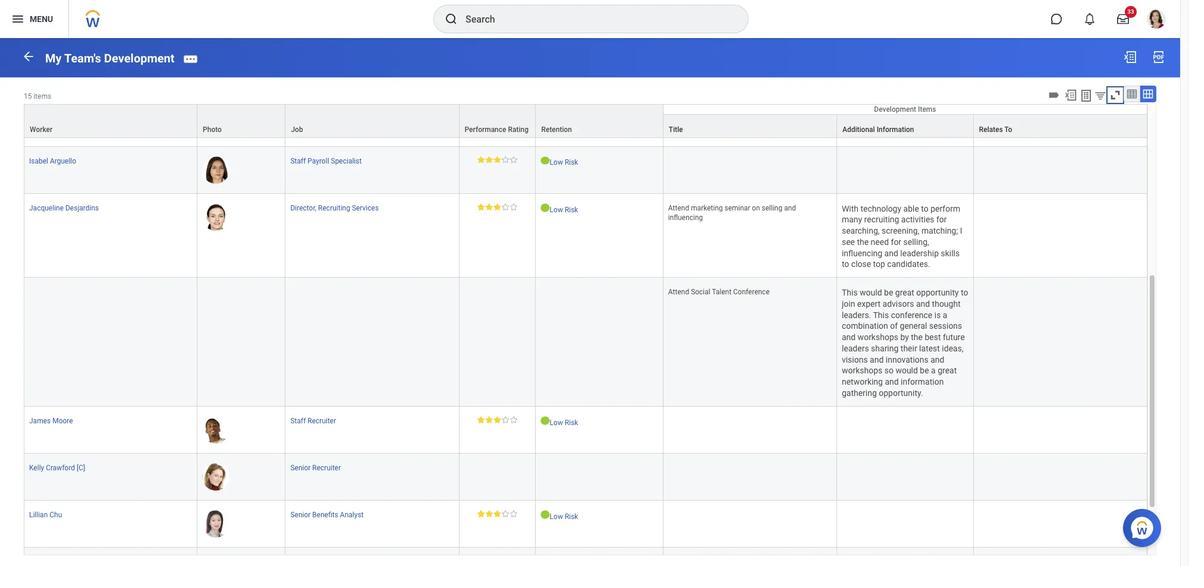 Task type: describe. For each thing, give the bounding box(es) containing it.
1 vertical spatial workshops
[[842, 366, 883, 375]]

close
[[851, 259, 871, 269]]

attend for with
[[668, 204, 689, 212]]

lillian
[[29, 511, 48, 519]]

employee's photo (james moore) image
[[202, 416, 230, 443]]

director, recruiting services
[[290, 204, 379, 212]]

0 vertical spatial for
[[937, 215, 947, 224]]

this worker has low retention risk. element for specialist
[[541, 156, 658, 167]]

row containing lillian chu
[[24, 501, 1148, 548]]

risk for services
[[565, 205, 578, 214]]

photo
[[203, 125, 222, 134]]

seminar
[[725, 204, 750, 212]]

toolbar inside my team's development main content
[[1046, 85, 1157, 104]]

performance
[[465, 125, 506, 134]]

performance rating
[[465, 125, 529, 134]]

conference
[[891, 310, 933, 320]]

isabel arguello
[[29, 157, 76, 165]]

join
[[842, 299, 855, 309]]

relates
[[979, 125, 1003, 134]]

innovations
[[886, 355, 929, 364]]

previous page image
[[21, 49, 36, 64]]

fullscreen image
[[1109, 88, 1122, 102]]

kelly crawford [c] link
[[29, 461, 85, 472]]

james moore
[[29, 417, 73, 425]]

senior recruiter link
[[290, 461, 341, 472]]

to
[[1005, 125, 1012, 134]]

chu
[[49, 511, 62, 519]]

future
[[943, 332, 965, 342]]

3 low from the top
[[550, 418, 563, 427]]

staff for staff recruiter
[[290, 417, 306, 425]]

export to excel image
[[1123, 50, 1138, 64]]

0 horizontal spatial would
[[860, 288, 882, 297]]

senior benefits analyst
[[290, 511, 364, 519]]

benefits
[[312, 511, 338, 519]]

i
[[960, 226, 963, 236]]

1 horizontal spatial be
[[920, 366, 929, 375]]

staff payroll specialist link
[[290, 154, 362, 165]]

and inside with technology able to perform many recruiting activities for searching, screening, matching; i see the need for selling, influencing and leadership skills to close top candidates.
[[885, 248, 898, 258]]

payroll
[[308, 157, 329, 165]]

0 vertical spatial workshops
[[858, 332, 899, 342]]

my team's development main content
[[0, 38, 1180, 566]]

analyst
[[340, 511, 364, 519]]

photo button
[[197, 105, 285, 137]]

information
[[877, 125, 914, 134]]

need
[[871, 237, 889, 247]]

low risk for specialist
[[550, 158, 578, 167]]

export to excel image
[[1064, 88, 1078, 102]]

justify image
[[11, 12, 25, 26]]

low risk for services
[[550, 205, 578, 214]]

on
[[752, 204, 760, 212]]

employee's photo (isabel arguello) image
[[202, 156, 230, 183]]

relates to
[[979, 125, 1012, 134]]

leaders
[[842, 344, 869, 353]]

top
[[873, 259, 885, 269]]

risk for specialist
[[565, 158, 578, 167]]

rating
[[508, 125, 529, 134]]

searching,
[[842, 226, 880, 236]]

influencing inside with technology able to perform many recruiting activities for searching, screening, matching; i see the need for selling, influencing and leadership skills to close top candidates.
[[842, 248, 883, 258]]

jacqueline desjardins
[[29, 204, 99, 212]]

[c]
[[77, 464, 85, 472]]

Search Workday  search field
[[466, 6, 724, 32]]

attend social talent conference
[[668, 288, 770, 296]]

kelly
[[29, 464, 44, 472]]

is
[[935, 310, 941, 320]]

and up leaders
[[842, 332, 856, 342]]

my team's development
[[45, 51, 175, 65]]

sharing
[[871, 344, 899, 353]]

this would be great opportunity to join expert advisors and thought leaders. this conference is a combination of general sessions and workshops by the best future leaders sharing their latest ideas, visions and innovations and workshops so would be a great networking and information gathering opportunity. row
[[24, 278, 1148, 407]]

low risk link for services
[[550, 203, 578, 214]]

expand table image
[[1142, 88, 1154, 100]]

gathering
[[842, 388, 877, 398]]

retention button
[[536, 105, 663, 137]]

attend marketing seminar on selling and influencing
[[668, 204, 798, 222]]

0 horizontal spatial to
[[842, 259, 849, 269]]

so
[[885, 366, 894, 375]]

crawford
[[46, 464, 75, 472]]

activities
[[901, 215, 935, 224]]

and down the so
[[885, 377, 899, 387]]

3 this worker has low retention risk. element from the top
[[541, 416, 658, 427]]

15
[[24, 92, 32, 100]]

james
[[29, 417, 51, 425]]

menu button
[[0, 0, 69, 38]]

employee's photo (lillian chu) image
[[202, 510, 230, 537]]

moore
[[52, 417, 73, 425]]

8 row from the top
[[24, 548, 1148, 566]]

general
[[900, 321, 927, 331]]

row containing title
[[24, 114, 1148, 138]]

expert
[[857, 299, 881, 309]]

senior for senior benefits analyst
[[290, 511, 311, 519]]

additional information
[[843, 125, 914, 134]]

relates to button
[[974, 115, 1147, 137]]

low for services
[[550, 205, 563, 214]]

combination
[[842, 321, 888, 331]]

title
[[669, 125, 683, 134]]

my team's development link
[[45, 51, 175, 65]]

this worker has low retention risk. element for services
[[541, 203, 658, 214]]

meets expectations - performance in line with a solid team contributor. image for services
[[477, 203, 517, 210]]

candidates.
[[887, 259, 930, 269]]

this worker has low retention risk. element for analyst
[[541, 510, 658, 521]]

marketing
[[691, 204, 723, 212]]

low for specialist
[[550, 158, 563, 167]]

row containing isabel arguello
[[24, 147, 1148, 194]]

select to filter grid data image
[[1094, 89, 1107, 102]]

notifications large image
[[1084, 13, 1096, 25]]

director, recruiting services link
[[290, 201, 379, 212]]

of
[[890, 321, 898, 331]]

latest
[[919, 344, 940, 353]]

menu
[[30, 14, 53, 24]]

0 horizontal spatial development
[[104, 51, 175, 65]]

talent
[[712, 288, 732, 296]]

and up conference
[[916, 299, 930, 309]]

opportunity
[[917, 288, 959, 297]]

development inside popup button
[[874, 105, 916, 113]]

additional information button
[[837, 115, 973, 137]]

advisors
[[883, 299, 914, 309]]

3 risk from the top
[[565, 418, 578, 427]]



Task type: locate. For each thing, give the bounding box(es) containing it.
1 vertical spatial a
[[931, 366, 936, 375]]

a
[[943, 310, 948, 320], [931, 366, 936, 375]]

their
[[901, 344, 917, 353]]

this down expert
[[873, 310, 889, 320]]

recruiter up senior recruiter link
[[308, 417, 336, 425]]

with
[[842, 204, 859, 213]]

1 this worker has low retention risk. image from the top
[[541, 156, 550, 165]]

2 this worker has low retention risk. element from the top
[[541, 203, 658, 214]]

staff recruiter link
[[290, 414, 336, 425]]

0 vertical spatial great
[[895, 288, 915, 297]]

1 horizontal spatial the
[[911, 332, 923, 342]]

development items
[[874, 105, 936, 113]]

services
[[352, 204, 379, 212]]

4 meets expectations - performance in line with a solid team contributor. image from the top
[[477, 510, 517, 517]]

1 horizontal spatial development
[[874, 105, 916, 113]]

cell
[[24, 100, 197, 147], [286, 100, 459, 147], [459, 100, 536, 147], [536, 100, 664, 147], [664, 100, 837, 147], [837, 100, 974, 147], [974, 100, 1148, 147], [664, 147, 837, 194], [837, 147, 974, 194], [974, 147, 1148, 194], [974, 194, 1148, 278], [24, 278, 197, 407], [197, 278, 286, 407], [286, 278, 459, 407], [459, 278, 536, 407], [536, 278, 664, 407], [974, 278, 1148, 407], [664, 407, 837, 454], [837, 407, 974, 454], [974, 407, 1148, 454], [459, 454, 536, 501], [664, 454, 837, 501], [837, 454, 974, 501], [974, 454, 1148, 501], [664, 501, 837, 548], [837, 501, 974, 548], [974, 501, 1148, 548], [24, 548, 197, 566], [197, 548, 286, 566], [286, 548, 459, 566], [459, 548, 536, 566], [536, 548, 664, 566], [664, 548, 837, 566], [837, 548, 974, 566], [974, 548, 1148, 566]]

0 horizontal spatial a
[[931, 366, 936, 375]]

risk inside with technology able to perform many recruiting activities for searching, screening, matching; i see the need for selling, influencing and leadership skills to close top candidates. row
[[565, 205, 578, 214]]

recruiting
[[318, 204, 350, 212]]

workshops
[[858, 332, 899, 342], [842, 366, 883, 375]]

this up join
[[842, 288, 858, 297]]

this worker has low retention risk. image inside with technology able to perform many recruiting activities for searching, screening, matching; i see the need for selling, influencing and leadership skills to close top candidates. row
[[541, 203, 550, 212]]

director,
[[290, 204, 316, 212]]

0 vertical spatial this worker has low retention risk. image
[[541, 156, 550, 165]]

7 row from the top
[[24, 501, 1148, 548]]

influencing down the marketing
[[668, 213, 703, 222]]

1 horizontal spatial a
[[943, 310, 948, 320]]

5 row from the top
[[24, 407, 1148, 454]]

2 vertical spatial this worker has low retention risk. image
[[541, 510, 550, 519]]

toolbar
[[1046, 85, 1157, 104]]

for up matching;
[[937, 215, 947, 224]]

selling
[[762, 204, 783, 212]]

this worker has low retention risk. element inside with technology able to perform many recruiting activities for searching, screening, matching; i see the need for selling, influencing and leadership skills to close top candidates. row
[[541, 203, 658, 214]]

networking
[[842, 377, 883, 387]]

3 low risk link from the top
[[550, 416, 578, 427]]

4 low risk from the top
[[550, 512, 578, 521]]

attend left the marketing
[[668, 204, 689, 212]]

able
[[904, 204, 919, 213]]

0 vertical spatial staff
[[290, 157, 306, 165]]

kelly crawford [c]
[[29, 464, 85, 472]]

meets expectations - performance in line with a solid team contributor. image
[[477, 156, 517, 163], [477, 203, 517, 210], [477, 416, 517, 423], [477, 510, 517, 517]]

this worker has low retention risk. image for services
[[541, 203, 550, 212]]

employee's photo (elizabeth johnson) image
[[202, 109, 230, 136]]

recruiting
[[864, 215, 899, 224]]

view printable version (pdf) image
[[1152, 50, 1166, 64]]

isabel
[[29, 157, 48, 165]]

0 horizontal spatial great
[[895, 288, 915, 297]]

thought
[[932, 299, 961, 309]]

1 vertical spatial senior
[[290, 511, 311, 519]]

0 horizontal spatial this
[[842, 288, 858, 297]]

attend left social
[[668, 288, 689, 296]]

0 horizontal spatial be
[[884, 288, 893, 297]]

0 vertical spatial the
[[857, 237, 869, 247]]

1 vertical spatial be
[[920, 366, 929, 375]]

senior
[[290, 464, 311, 472], [290, 511, 311, 519]]

0 vertical spatial this
[[842, 288, 858, 297]]

1 staff from the top
[[290, 157, 306, 165]]

4 risk from the top
[[565, 512, 578, 521]]

33 button
[[1110, 6, 1137, 32]]

low for analyst
[[550, 512, 563, 521]]

4 low from the top
[[550, 512, 563, 521]]

and down sharing
[[870, 355, 884, 364]]

0 vertical spatial attend
[[668, 204, 689, 212]]

0 vertical spatial recruiter
[[308, 417, 336, 425]]

perform
[[931, 204, 960, 213]]

1 meets expectations - performance in line with a solid team contributor. image from the top
[[477, 156, 517, 163]]

3 row from the top
[[24, 114, 1148, 138]]

staff recruiter
[[290, 417, 336, 425]]

by
[[901, 332, 909, 342]]

2 row from the top
[[24, 104, 1148, 138]]

senior down staff recruiter
[[290, 464, 311, 472]]

2 low risk from the top
[[550, 205, 578, 214]]

row containing development items
[[24, 104, 1148, 138]]

low risk for analyst
[[550, 512, 578, 521]]

1 vertical spatial staff
[[290, 417, 306, 425]]

0 horizontal spatial for
[[891, 237, 902, 247]]

low risk link for specialist
[[550, 156, 578, 167]]

export to worksheets image
[[1079, 88, 1094, 103]]

additional
[[843, 125, 875, 134]]

social
[[691, 288, 710, 296]]

this would be great opportunity to join expert advisors and thought leaders. this conference is a combination of general sessions and workshops by the best future leaders sharing their latest ideas, visions and innovations and workshops so would be a great networking and information gathering opportunity.
[[842, 288, 971, 398]]

profile logan mcneil image
[[1147, 10, 1166, 31]]

this worker has low retention risk. image
[[541, 416, 550, 425]]

great up advisors
[[895, 288, 915, 297]]

desjardins
[[65, 204, 99, 212]]

meets expectations - performance in line with a solid team contributor. image for specialist
[[477, 156, 517, 163]]

senior benefits analyst link
[[290, 508, 364, 519]]

the inside "this would be great opportunity to join expert advisors and thought leaders. this conference is a combination of general sessions and workshops by the best future leaders sharing their latest ideas, visions and innovations and workshops so would be a great networking and information gathering opportunity."
[[911, 332, 923, 342]]

0 horizontal spatial the
[[857, 237, 869, 247]]

1 low risk link from the top
[[550, 156, 578, 167]]

arguello
[[50, 157, 76, 165]]

items
[[918, 105, 936, 113]]

low inside with technology able to perform many recruiting activities for searching, screening, matching; i see the need for selling, influencing and leadership skills to close top candidates. row
[[550, 205, 563, 214]]

1 vertical spatial this
[[873, 310, 889, 320]]

job
[[291, 125, 303, 134]]

1 vertical spatial great
[[938, 366, 957, 375]]

2 attend from the top
[[668, 288, 689, 296]]

1 risk from the top
[[565, 158, 578, 167]]

2 horizontal spatial to
[[961, 288, 968, 297]]

a right is
[[943, 310, 948, 320]]

attend inside attend marketing seminar on selling and influencing
[[668, 204, 689, 212]]

1 vertical spatial this worker has low retention risk. image
[[541, 203, 550, 212]]

to up "activities"
[[921, 204, 929, 213]]

3 low risk from the top
[[550, 418, 578, 427]]

recruiter for staff recruiter
[[308, 417, 336, 425]]

to left close
[[842, 259, 849, 269]]

low risk inside with technology able to perform many recruiting activities for searching, screening, matching; i see the need for selling, influencing and leadership skills to close top candidates. row
[[550, 205, 578, 214]]

0 vertical spatial a
[[943, 310, 948, 320]]

1 vertical spatial attend
[[668, 288, 689, 296]]

attend for this
[[668, 288, 689, 296]]

the down general
[[911, 332, 923, 342]]

senior left benefits at the left of page
[[290, 511, 311, 519]]

recruiter
[[308, 417, 336, 425], [312, 464, 341, 472]]

for down the screening,
[[891, 237, 902, 247]]

performance rating button
[[459, 105, 535, 137]]

this worker has low retention risk. image for analyst
[[541, 510, 550, 519]]

4 low risk link from the top
[[550, 510, 578, 521]]

development items button
[[664, 105, 1147, 114]]

2 meets expectations - performance in line with a solid team contributor. image from the top
[[477, 203, 517, 210]]

1 horizontal spatial influencing
[[842, 248, 883, 258]]

4 row from the top
[[24, 147, 1148, 194]]

and right selling
[[784, 204, 796, 212]]

ideas,
[[942, 344, 964, 353]]

and inside attend marketing seminar on selling and influencing
[[784, 204, 796, 212]]

1 vertical spatial development
[[874, 105, 916, 113]]

skills
[[941, 248, 960, 258]]

33
[[1128, 8, 1134, 15]]

team's
[[64, 51, 101, 65]]

a up information
[[931, 366, 936, 375]]

to
[[921, 204, 929, 213], [842, 259, 849, 269], [961, 288, 968, 297]]

senior for senior recruiter
[[290, 464, 311, 472]]

1 vertical spatial influencing
[[842, 248, 883, 258]]

table image
[[1126, 88, 1138, 100]]

this worker has low retention risk. element
[[541, 156, 658, 167], [541, 203, 658, 214], [541, 416, 658, 427], [541, 510, 658, 521]]

specialist
[[331, 157, 362, 165]]

meets expectations - performance in line with a solid team contributor. image for analyst
[[477, 510, 517, 517]]

development up additional information popup button
[[874, 105, 916, 113]]

best
[[925, 332, 941, 342]]

for
[[937, 215, 947, 224], [891, 237, 902, 247]]

staff payroll specialist
[[290, 157, 362, 165]]

1 low risk from the top
[[550, 158, 578, 167]]

this worker has low retention risk. image for specialist
[[541, 156, 550, 165]]

1 horizontal spatial great
[[938, 366, 957, 375]]

3 this worker has low retention risk. image from the top
[[541, 510, 550, 519]]

be up advisors
[[884, 288, 893, 297]]

employee's photo (jacqueline desjardins) image
[[202, 203, 230, 230]]

2 risk from the top
[[565, 205, 578, 214]]

would down innovations
[[896, 366, 918, 375]]

1 this worker has low retention risk. element from the top
[[541, 156, 658, 167]]

and down need at the top of page
[[885, 248, 898, 258]]

2 staff from the top
[[290, 417, 306, 425]]

my
[[45, 51, 62, 65]]

1 vertical spatial would
[[896, 366, 918, 375]]

1 low from the top
[[550, 158, 563, 167]]

0 vertical spatial would
[[860, 288, 882, 297]]

the
[[857, 237, 869, 247], [911, 332, 923, 342]]

see
[[842, 237, 855, 247]]

sessions
[[929, 321, 962, 331]]

the down searching,
[[857, 237, 869, 247]]

1 senior from the top
[[290, 464, 311, 472]]

4 this worker has low retention risk. element from the top
[[541, 510, 658, 521]]

0 horizontal spatial influencing
[[668, 213, 703, 222]]

0 vertical spatial influencing
[[668, 213, 703, 222]]

workshops up sharing
[[858, 332, 899, 342]]

search image
[[444, 12, 458, 26]]

isabel arguello link
[[29, 154, 76, 165]]

row containing james moore
[[24, 407, 1148, 454]]

matching;
[[922, 226, 958, 236]]

tag image
[[1048, 88, 1061, 102]]

leadership
[[901, 248, 939, 258]]

1 horizontal spatial would
[[896, 366, 918, 375]]

workshops up networking
[[842, 366, 883, 375]]

risk for analyst
[[565, 512, 578, 521]]

1 vertical spatial the
[[911, 332, 923, 342]]

be
[[884, 288, 893, 297], [920, 366, 929, 375]]

influencing up close
[[842, 248, 883, 258]]

selling,
[[904, 237, 929, 247]]

3 meets expectations - performance in line with a solid team contributor. image from the top
[[477, 416, 517, 423]]

would up expert
[[860, 288, 882, 297]]

0 vertical spatial development
[[104, 51, 175, 65]]

1 horizontal spatial to
[[921, 204, 929, 213]]

1 vertical spatial recruiter
[[312, 464, 341, 472]]

retention
[[541, 125, 572, 134]]

staff left "payroll"
[[290, 157, 306, 165]]

1 row from the top
[[24, 100, 1148, 147]]

to right opportunity
[[961, 288, 968, 297]]

1 horizontal spatial for
[[937, 215, 947, 224]]

influencing inside attend marketing seminar on selling and influencing
[[668, 213, 703, 222]]

2 this worker has low retention risk. image from the top
[[541, 203, 550, 212]]

technology
[[861, 204, 902, 213]]

inbox large image
[[1117, 13, 1129, 25]]

staff for staff payroll specialist
[[290, 157, 306, 165]]

with technology able to perform many recruiting activities for searching, screening, matching; i see the need for selling, influencing and leadership skills to close top candidates.
[[842, 204, 965, 269]]

low risk link for analyst
[[550, 510, 578, 521]]

be up information
[[920, 366, 929, 375]]

items
[[34, 92, 51, 100]]

with technology able to perform many recruiting activities for searching, screening, matching; i see the need for selling, influencing and leadership skills to close top candidates. row
[[24, 194, 1148, 278]]

row
[[24, 100, 1148, 147], [24, 104, 1148, 138], [24, 114, 1148, 138], [24, 147, 1148, 194], [24, 407, 1148, 454], [24, 454, 1148, 501], [24, 501, 1148, 548], [24, 548, 1148, 566]]

0 vertical spatial be
[[884, 288, 893, 297]]

staff up senior recruiter link
[[290, 417, 306, 425]]

title button
[[664, 115, 837, 137]]

6 row from the top
[[24, 454, 1148, 501]]

information
[[901, 377, 944, 387]]

2 senior from the top
[[290, 511, 311, 519]]

1 attend from the top
[[668, 204, 689, 212]]

screening,
[[882, 226, 920, 236]]

development right team's
[[104, 51, 175, 65]]

leaders.
[[842, 310, 871, 320]]

1 vertical spatial for
[[891, 237, 902, 247]]

and down latest
[[931, 355, 945, 364]]

row containing kelly crawford [c]
[[24, 454, 1148, 501]]

staff
[[290, 157, 306, 165], [290, 417, 306, 425]]

development
[[104, 51, 175, 65], [874, 105, 916, 113]]

0 vertical spatial to
[[921, 204, 929, 213]]

0 vertical spatial senior
[[290, 464, 311, 472]]

to inside "this would be great opportunity to join expert advisors and thought leaders. this conference is a combination of general sessions and workshops by the best future leaders sharing their latest ideas, visions and innovations and workshops so would be a great networking and information gathering opportunity."
[[961, 288, 968, 297]]

would
[[860, 288, 882, 297], [896, 366, 918, 375]]

this worker has low retention risk. image
[[541, 156, 550, 165], [541, 203, 550, 212], [541, 510, 550, 519]]

2 vertical spatial to
[[961, 288, 968, 297]]

attend inside this would be great opportunity to join expert advisors and thought leaders. this conference is a combination of general sessions and workshops by the best future leaders sharing their latest ideas, visions and innovations and workshops so would be a great networking and information gathering opportunity. row
[[668, 288, 689, 296]]

this
[[842, 288, 858, 297], [873, 310, 889, 320]]

employee's photo (kelly crawford [c]) image
[[202, 463, 230, 490]]

1 vertical spatial to
[[842, 259, 849, 269]]

senior recruiter
[[290, 464, 341, 472]]

the inside with technology able to perform many recruiting activities for searching, screening, matching; i see the need for selling, influencing and leadership skills to close top candidates.
[[857, 237, 869, 247]]

recruiter for senior recruiter
[[312, 464, 341, 472]]

conference
[[733, 288, 770, 296]]

lillian chu link
[[29, 508, 62, 519]]

2 low from the top
[[550, 205, 563, 214]]

great down ideas,
[[938, 366, 957, 375]]

recruiter up senior benefits analyst link
[[312, 464, 341, 472]]

meets expectations - performance in line with a solid team contributor. image inside with technology able to perform many recruiting activities for searching, screening, matching; i see the need for selling, influencing and leadership skills to close top candidates. row
[[477, 203, 517, 210]]

1 horizontal spatial this
[[873, 310, 889, 320]]

2 low risk link from the top
[[550, 203, 578, 214]]



Task type: vqa. For each thing, say whether or not it's contained in the screenshot.
33
yes



